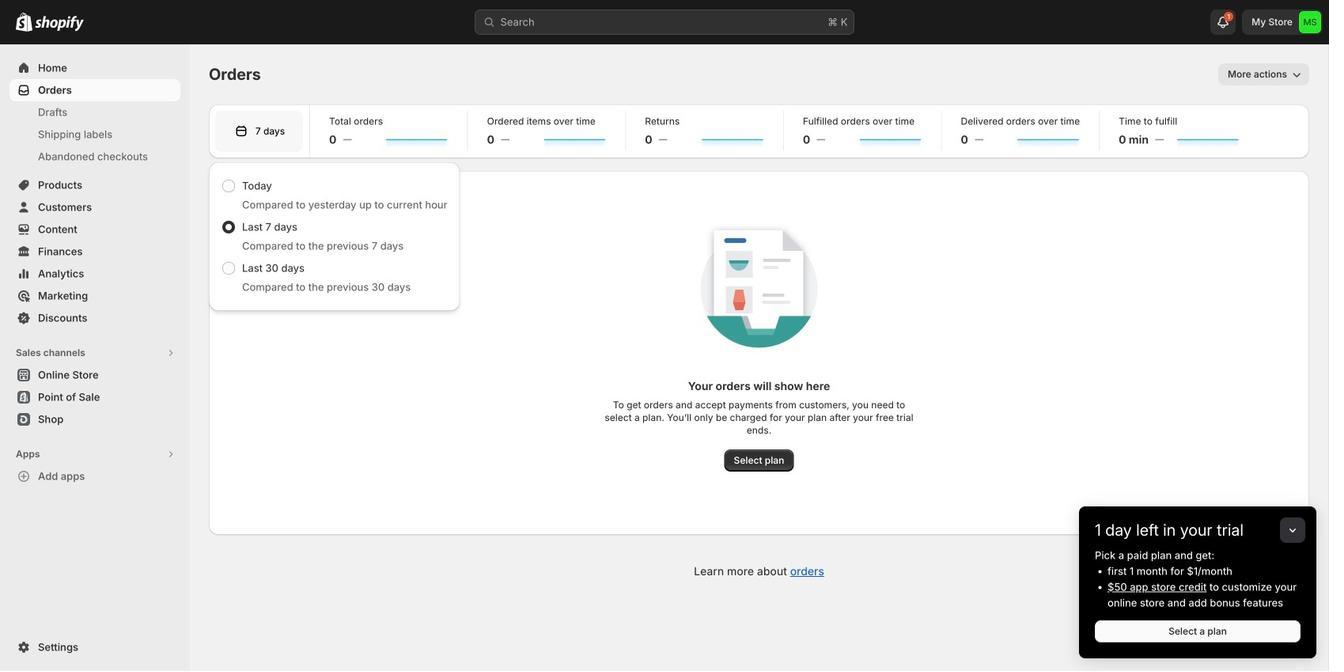 Task type: locate. For each thing, give the bounding box(es) containing it.
shopify image
[[16, 12, 32, 31], [35, 16, 84, 31]]



Task type: vqa. For each thing, say whether or not it's contained in the screenshot.
start
no



Task type: describe. For each thing, give the bounding box(es) containing it.
0 horizontal spatial shopify image
[[16, 12, 32, 31]]

my store image
[[1299, 11, 1322, 33]]

1 horizontal spatial shopify image
[[35, 16, 84, 31]]



